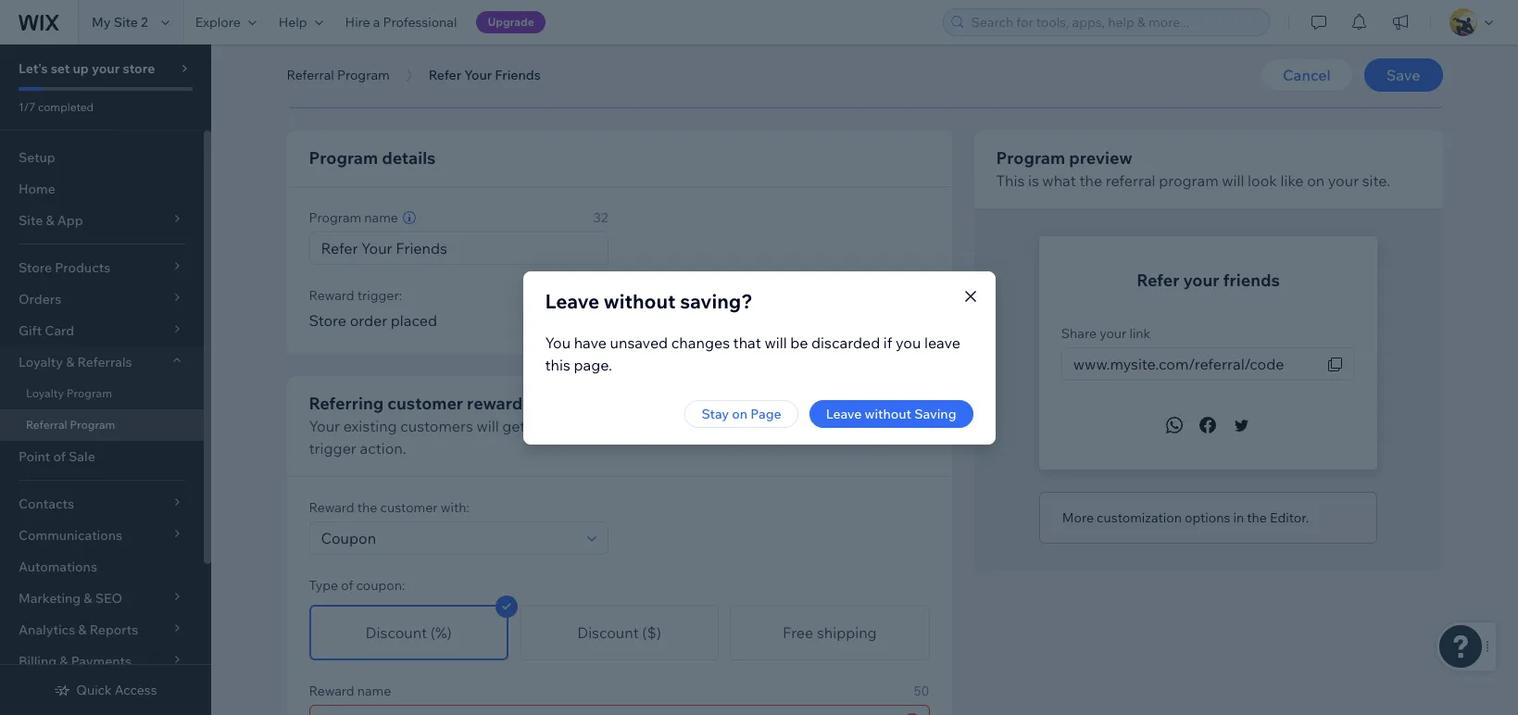 Task type: describe. For each thing, give the bounding box(es) containing it.
&
[[66, 354, 74, 371]]

options
[[1185, 510, 1231, 526]]

referred
[[688, 417, 744, 435]]

this
[[996, 171, 1025, 190]]

discarded
[[812, 333, 880, 352]]

you need a business vip/elite plan to let your customers refer their friends to your site.
[[310, 32, 828, 48]]

discount (%)
[[366, 624, 452, 642]]

stay on page button
[[685, 400, 798, 428]]

(%)
[[431, 624, 452, 642]]

cancel button
[[1261, 58, 1353, 92]]

reward trigger: store order placed
[[309, 287, 437, 330]]

you have unsaved changes that will be discarded if you leave this page.
[[545, 333, 961, 374]]

will inside you have unsaved changes that will be discarded if you leave this page.
[[765, 333, 787, 352]]

set
[[51, 60, 70, 77]]

existing
[[343, 417, 397, 435]]

program details
[[309, 147, 436, 169]]

type
[[309, 577, 338, 594]]

refer your friends
[[429, 67, 541, 83]]

program inside button
[[337, 67, 390, 83]]

hire
[[345, 14, 370, 31]]

free
[[783, 624, 814, 642]]

your inside sidebar element
[[92, 60, 120, 77]]

1 vertical spatial friends
[[1223, 270, 1280, 291]]

cancel
[[1283, 66, 1331, 84]]

type of coupon:
[[309, 577, 405, 594]]

my
[[92, 14, 111, 31]]

without for saving?
[[604, 289, 676, 313]]

let's set up your store
[[19, 60, 155, 77]]

share
[[1062, 325, 1097, 342]]

business
[[379, 32, 433, 48]]

more customization options in the editor.
[[1063, 510, 1309, 526]]

saving
[[915, 405, 957, 422]]

1 to from the left
[[520, 32, 532, 48]]

point
[[19, 448, 50, 465]]

program preview this is what the referral program will look like on your site.
[[996, 147, 1391, 190]]

help
[[279, 14, 307, 31]]

saving?
[[680, 289, 753, 313]]

this
[[545, 355, 571, 374]]

friends inside referring customer reward your existing customers will get their reward once their referred friends complete the trigger action.
[[747, 417, 795, 435]]

store
[[309, 311, 347, 330]]

friends
[[495, 67, 541, 83]]

what
[[1043, 171, 1076, 190]]

will inside referring customer reward your existing customers will get their reward once their referred friends complete the trigger action.
[[477, 417, 499, 435]]

home
[[19, 181, 55, 197]]

refer
[[650, 32, 679, 48]]

have
[[574, 333, 607, 352]]

leave without saving button
[[809, 400, 973, 428]]

customization
[[1097, 510, 1182, 526]]

let's
[[19, 60, 48, 77]]

need
[[335, 32, 366, 48]]

hire a professional
[[345, 14, 457, 31]]

setup
[[19, 149, 55, 166]]

referral program for referral program button
[[287, 67, 390, 83]]

hire a professional link
[[334, 0, 468, 44]]

refer your friends
[[1137, 270, 1280, 291]]

you for you have unsaved changes that will be discarded if you leave this page.
[[545, 333, 571, 352]]

customer inside referring customer reward your existing customers will get their reward once their referred friends complete the trigger action.
[[387, 393, 463, 414]]

program inside program preview this is what the referral program will look like on your site.
[[996, 147, 1066, 169]]

referral for referral program link
[[26, 418, 67, 432]]

be
[[790, 333, 808, 352]]

Program name field
[[315, 233, 602, 264]]

unsaved
[[610, 333, 668, 352]]

up
[[73, 60, 89, 77]]

stay
[[702, 405, 729, 422]]

that
[[733, 333, 761, 352]]

page.
[[574, 355, 612, 374]]

in
[[1234, 510, 1244, 526]]

on inside program preview this is what the referral program will look like on your site.
[[1307, 171, 1325, 190]]

upgrade for upgrade
[[488, 15, 534, 29]]

program down loyalty program link
[[70, 418, 115, 432]]

with:
[[441, 499, 470, 516]]

on inside button
[[732, 405, 748, 422]]

loyalty for loyalty program
[[26, 386, 64, 400]]

quick access button
[[54, 682, 157, 699]]

point of sale link
[[0, 441, 204, 473]]

preview
[[1069, 147, 1133, 169]]

coupon:
[[356, 577, 405, 594]]

refer your friends button
[[419, 61, 550, 89]]

discount for discount (%)
[[366, 624, 427, 642]]

you
[[896, 333, 921, 352]]

action.
[[360, 439, 406, 458]]

50
[[914, 683, 930, 700]]

name for reward name
[[357, 683, 391, 700]]

like
[[1281, 171, 1304, 190]]

referring
[[309, 393, 384, 414]]

loyalty & referrals
[[19, 354, 132, 371]]

get
[[502, 417, 526, 435]]

explore
[[195, 14, 241, 31]]

your inside program preview this is what the referral program will look like on your site.
[[1328, 171, 1359, 190]]

Reward the customer with: field
[[315, 523, 581, 554]]

look
[[1248, 171, 1278, 190]]

upgrade for upgrade now
[[327, 69, 380, 85]]

program up program name
[[309, 147, 378, 169]]



Task type: locate. For each thing, give the bounding box(es) containing it.
the inside program preview this is what the referral program will look like on your site.
[[1080, 171, 1103, 190]]

1 vertical spatial without
[[865, 405, 912, 422]]

upgrade down need
[[327, 69, 380, 85]]

sale
[[69, 448, 95, 465]]

reward left the once
[[564, 417, 612, 435]]

2 to from the left
[[758, 32, 770, 48]]

if
[[884, 333, 893, 352]]

customers
[[583, 32, 647, 48], [400, 417, 473, 435]]

will inside program preview this is what the referral program will look like on your site.
[[1222, 171, 1245, 190]]

on right 'like'
[[1307, 171, 1325, 190]]

referral up point of sale
[[26, 418, 67, 432]]

without for saving
[[865, 405, 912, 422]]

of left the sale
[[53, 448, 66, 465]]

referrals
[[77, 354, 132, 371]]

friends
[[713, 32, 755, 48], [1223, 270, 1280, 291], [747, 417, 795, 435]]

their right refer
[[682, 32, 710, 48]]

more
[[1063, 510, 1094, 526]]

referral for referral program button
[[287, 67, 334, 83]]

1 vertical spatial a
[[369, 32, 376, 48]]

upgrade inside button
[[327, 69, 380, 85]]

name down program details
[[364, 209, 398, 226]]

1 vertical spatial you
[[545, 333, 571, 352]]

referral program inside sidebar element
[[26, 418, 115, 432]]

refer inside refer your friends button
[[429, 67, 461, 83]]

setup link
[[0, 142, 204, 173]]

1 discount from the left
[[366, 624, 427, 642]]

referring customer reward your existing customers will get their reward once their referred friends complete the trigger action.
[[309, 393, 890, 458]]

1 vertical spatial referral
[[26, 418, 67, 432]]

customer
[[387, 393, 463, 414], [380, 499, 438, 516]]

0 horizontal spatial site.
[[803, 32, 828, 48]]

the down preview
[[1080, 171, 1103, 190]]

without inside button
[[865, 405, 912, 422]]

of right 'type'
[[341, 577, 353, 594]]

1 horizontal spatial your
[[464, 67, 492, 83]]

will left the 'get'
[[477, 417, 499, 435]]

0 vertical spatial referral program
[[287, 67, 390, 83]]

1 vertical spatial name
[[357, 683, 391, 700]]

my site 2
[[92, 14, 148, 31]]

the
[[1080, 171, 1103, 190], [867, 417, 890, 435], [357, 499, 377, 516], [1247, 510, 1267, 526]]

0 horizontal spatial on
[[732, 405, 748, 422]]

1 vertical spatial site.
[[1363, 171, 1391, 190]]

the down action.
[[357, 499, 377, 516]]

1 horizontal spatial on
[[1307, 171, 1325, 190]]

32
[[593, 209, 608, 226]]

automations
[[19, 559, 97, 575]]

leave without saving?
[[545, 289, 753, 313]]

Share your link field
[[1068, 348, 1321, 380]]

1 vertical spatial customers
[[400, 417, 473, 435]]

reward
[[309, 287, 354, 304], [309, 499, 354, 516], [309, 683, 354, 700]]

0 horizontal spatial to
[[520, 32, 532, 48]]

1/7
[[19, 100, 35, 114]]

their right the 'get'
[[529, 417, 561, 435]]

leave for leave without saving
[[826, 405, 862, 422]]

of for sale
[[53, 448, 66, 465]]

1 vertical spatial will
[[765, 333, 787, 352]]

without left saving
[[865, 405, 912, 422]]

let
[[535, 32, 551, 48]]

0 horizontal spatial you
[[310, 32, 332, 48]]

0 horizontal spatial referral
[[26, 418, 67, 432]]

changes
[[671, 333, 730, 352]]

referral inside sidebar element
[[26, 418, 67, 432]]

discount
[[366, 624, 427, 642], [577, 624, 639, 642]]

program down need
[[337, 67, 390, 83]]

discount for discount ($)
[[577, 624, 639, 642]]

shipping
[[817, 624, 877, 642]]

0 horizontal spatial refer
[[429, 67, 461, 83]]

sidebar element
[[0, 44, 211, 715]]

0 vertical spatial you
[[310, 32, 332, 48]]

1 vertical spatial referral program
[[26, 418, 115, 432]]

customer up existing
[[387, 393, 463, 414]]

reward
[[467, 393, 523, 414], [564, 417, 612, 435]]

2 vertical spatial will
[[477, 417, 499, 435]]

0 vertical spatial site.
[[803, 32, 828, 48]]

0 horizontal spatial upgrade
[[327, 69, 380, 85]]

of
[[53, 448, 66, 465], [341, 577, 353, 594]]

1 vertical spatial loyalty
[[26, 386, 64, 400]]

reward inside 'reward trigger: store order placed'
[[309, 287, 354, 304]]

0 vertical spatial refer
[[429, 67, 461, 83]]

0 vertical spatial of
[[53, 448, 66, 465]]

quick access
[[76, 682, 157, 699]]

plan
[[491, 32, 517, 48]]

2 horizontal spatial will
[[1222, 171, 1245, 190]]

2
[[141, 14, 148, 31]]

1 vertical spatial of
[[341, 577, 353, 594]]

loyalty left &
[[19, 354, 63, 371]]

their right the once
[[652, 417, 685, 435]]

program name
[[309, 209, 398, 226]]

0 horizontal spatial customers
[[400, 417, 473, 435]]

0 vertical spatial without
[[604, 289, 676, 313]]

upgrade inside button
[[488, 15, 534, 29]]

loyalty inside "popup button"
[[19, 354, 63, 371]]

refer for refer your friends
[[429, 67, 461, 83]]

referral program
[[287, 67, 390, 83], [26, 418, 115, 432]]

loyalty program
[[26, 386, 112, 400]]

help button
[[268, 0, 334, 44]]

discount left the (%)
[[366, 624, 427, 642]]

will
[[1222, 171, 1245, 190], [765, 333, 787, 352], [477, 417, 499, 435]]

referral inside button
[[287, 67, 334, 83]]

1 vertical spatial leave
[[826, 405, 862, 422]]

you inside you have unsaved changes that will be discarded if you leave this page.
[[545, 333, 571, 352]]

referral program down the loyalty program
[[26, 418, 115, 432]]

discount ($)
[[577, 624, 661, 642]]

share your link
[[1062, 325, 1151, 342]]

($)
[[642, 624, 661, 642]]

0 vertical spatial name
[[364, 209, 398, 226]]

will left be
[[765, 333, 787, 352]]

loyalty for loyalty & referrals
[[19, 354, 63, 371]]

loyalty down loyalty & referrals
[[26, 386, 64, 400]]

reward up the 'get'
[[467, 393, 523, 414]]

0 horizontal spatial reward
[[467, 393, 523, 414]]

referral program link
[[0, 410, 204, 441]]

1 vertical spatial reward
[[564, 417, 612, 435]]

3 reward from the top
[[309, 683, 354, 700]]

editor.
[[1270, 510, 1309, 526]]

reward the customer with:
[[309, 499, 470, 516]]

1 horizontal spatial discount
[[577, 624, 639, 642]]

1 horizontal spatial without
[[865, 405, 912, 422]]

stay on page
[[702, 405, 782, 422]]

0 vertical spatial customer
[[387, 393, 463, 414]]

loyalty
[[19, 354, 63, 371], [26, 386, 64, 400]]

point of sale
[[19, 448, 95, 465]]

refer up link
[[1137, 270, 1180, 291]]

2 reward from the top
[[309, 499, 354, 516]]

Search for tools, apps, help & more... field
[[966, 9, 1264, 35]]

program
[[337, 67, 390, 83], [309, 147, 378, 169], [996, 147, 1066, 169], [309, 209, 362, 226], [67, 386, 112, 400], [70, 418, 115, 432]]

1 vertical spatial customer
[[380, 499, 438, 516]]

the right complete
[[867, 417, 890, 435]]

0 horizontal spatial will
[[477, 417, 499, 435]]

0 vertical spatial will
[[1222, 171, 1245, 190]]

professional
[[383, 14, 457, 31]]

reward for referring customer reward
[[309, 499, 354, 516]]

1 vertical spatial your
[[309, 417, 340, 435]]

without
[[604, 289, 676, 313], [865, 405, 912, 422]]

referral program for referral program link
[[26, 418, 115, 432]]

2 vertical spatial friends
[[747, 417, 795, 435]]

program up is
[[996, 147, 1066, 169]]

loyalty program link
[[0, 378, 204, 410]]

name for program name
[[364, 209, 398, 226]]

vip/elite
[[436, 32, 488, 48]]

0 vertical spatial a
[[373, 14, 380, 31]]

0 vertical spatial leave
[[545, 289, 600, 313]]

reward for type of coupon:
[[309, 683, 354, 700]]

site. inside program preview this is what the referral program will look like on your site.
[[1363, 171, 1391, 190]]

1 horizontal spatial leave
[[826, 405, 862, 422]]

referral program down need
[[287, 67, 390, 83]]

0 horizontal spatial discount
[[366, 624, 427, 642]]

you left need
[[310, 32, 332, 48]]

a
[[373, 14, 380, 31], [369, 32, 376, 48]]

home link
[[0, 173, 204, 205]]

0 horizontal spatial without
[[604, 289, 676, 313]]

name down discount (%)
[[357, 683, 391, 700]]

you
[[310, 32, 332, 48], [545, 333, 571, 352]]

0 vertical spatial referral
[[287, 67, 334, 83]]

loyalty & referrals button
[[0, 347, 204, 378]]

the inside referring customer reward your existing customers will get their reward once their referred friends complete the trigger action.
[[867, 417, 890, 435]]

upgrade
[[488, 15, 534, 29], [327, 69, 380, 85]]

0 vertical spatial on
[[1307, 171, 1325, 190]]

your inside button
[[464, 67, 492, 83]]

referral down help button
[[287, 67, 334, 83]]

upgrade up plan
[[488, 15, 534, 29]]

a right need
[[369, 32, 376, 48]]

program down loyalty & referrals "popup button"
[[67, 386, 112, 400]]

0 vertical spatial loyalty
[[19, 354, 63, 371]]

1 horizontal spatial site.
[[1363, 171, 1391, 190]]

is
[[1028, 171, 1039, 190]]

upgrade now button
[[310, 63, 428, 91]]

1 horizontal spatial to
[[758, 32, 770, 48]]

2 vertical spatial reward
[[309, 683, 354, 700]]

their for a
[[682, 32, 710, 48]]

0 horizontal spatial leave
[[545, 289, 600, 313]]

0 vertical spatial friends
[[713, 32, 755, 48]]

your
[[553, 32, 581, 48], [773, 32, 800, 48], [92, 60, 120, 77], [1328, 171, 1359, 190], [1184, 270, 1220, 291], [1100, 325, 1127, 342]]

1 reward from the top
[[309, 287, 354, 304]]

1 horizontal spatial upgrade
[[488, 15, 534, 29]]

placed
[[391, 311, 437, 330]]

customers up action.
[[400, 417, 473, 435]]

customers left refer
[[583, 32, 647, 48]]

leave up have
[[545, 289, 600, 313]]

referral
[[287, 67, 334, 83], [26, 418, 67, 432]]

on right stay
[[732, 405, 748, 422]]

the right in in the right of the page
[[1247, 510, 1267, 526]]

0 horizontal spatial referral program
[[26, 418, 115, 432]]

customer left with:
[[380, 499, 438, 516]]

1 horizontal spatial reward
[[564, 417, 612, 435]]

leave down discarded
[[826, 405, 862, 422]]

quick
[[76, 682, 112, 699]]

program
[[1159, 171, 1219, 190]]

now
[[383, 69, 411, 85]]

1/7 completed
[[19, 100, 94, 114]]

1 vertical spatial on
[[732, 405, 748, 422]]

program down program details
[[309, 209, 362, 226]]

1 horizontal spatial refer
[[1137, 270, 1180, 291]]

leave inside "leave without saving" button
[[826, 405, 862, 422]]

site
[[114, 14, 138, 31]]

will left look
[[1222, 171, 1245, 190]]

a right hire at top
[[373, 14, 380, 31]]

completed
[[38, 100, 94, 114]]

1 vertical spatial refer
[[1137, 270, 1180, 291]]

save
[[1387, 66, 1421, 84]]

0 vertical spatial upgrade
[[488, 15, 534, 29]]

of inside sidebar element
[[53, 448, 66, 465]]

1 vertical spatial reward
[[309, 499, 354, 516]]

customers inside referring customer reward your existing customers will get their reward once their referred friends complete the trigger action.
[[400, 417, 473, 435]]

0 vertical spatial reward
[[467, 393, 523, 414]]

1 horizontal spatial referral program
[[287, 67, 390, 83]]

referral program button
[[277, 61, 399, 89]]

leave without saving
[[826, 405, 957, 422]]

complete
[[799, 417, 864, 435]]

leave
[[925, 333, 961, 352]]

your inside referring customer reward your existing customers will get their reward once their referred friends complete the trigger action.
[[309, 417, 340, 435]]

your
[[464, 67, 492, 83], [309, 417, 340, 435]]

free shipping
[[783, 624, 877, 642]]

Reward name field
[[315, 706, 898, 715]]

refer for refer your friends
[[1137, 270, 1180, 291]]

discount left ($)
[[577, 624, 639, 642]]

reward name
[[309, 683, 391, 700]]

0 horizontal spatial of
[[53, 448, 66, 465]]

leave for leave without saving?
[[545, 289, 600, 313]]

1 horizontal spatial customers
[[583, 32, 647, 48]]

your down vip/elite
[[464, 67, 492, 83]]

your up trigger at bottom
[[309, 417, 340, 435]]

1 horizontal spatial you
[[545, 333, 571, 352]]

referral program inside button
[[287, 67, 390, 83]]

of for coupon:
[[341, 577, 353, 594]]

without up unsaved
[[604, 289, 676, 313]]

0 horizontal spatial your
[[309, 417, 340, 435]]

1 horizontal spatial will
[[765, 333, 787, 352]]

1 horizontal spatial referral
[[287, 67, 334, 83]]

you up this
[[545, 333, 571, 352]]

0 vertical spatial customers
[[583, 32, 647, 48]]

store
[[123, 60, 155, 77]]

2 discount from the left
[[577, 624, 639, 642]]

save button
[[1364, 58, 1443, 92]]

1 horizontal spatial of
[[341, 577, 353, 594]]

details
[[382, 147, 436, 169]]

leave
[[545, 289, 600, 313], [826, 405, 862, 422]]

site.
[[803, 32, 828, 48], [1363, 171, 1391, 190]]

order
[[350, 311, 387, 330]]

0 vertical spatial reward
[[309, 287, 354, 304]]

refer down vip/elite
[[429, 67, 461, 83]]

0 vertical spatial your
[[464, 67, 492, 83]]

1 vertical spatial upgrade
[[327, 69, 380, 85]]

their for reward
[[652, 417, 685, 435]]

you for you need a business vip/elite plan to let your customers refer their friends to your site.
[[310, 32, 332, 48]]

upgrade now
[[327, 69, 411, 85]]



Task type: vqa. For each thing, say whether or not it's contained in the screenshot.
"Stay on Page" button
yes



